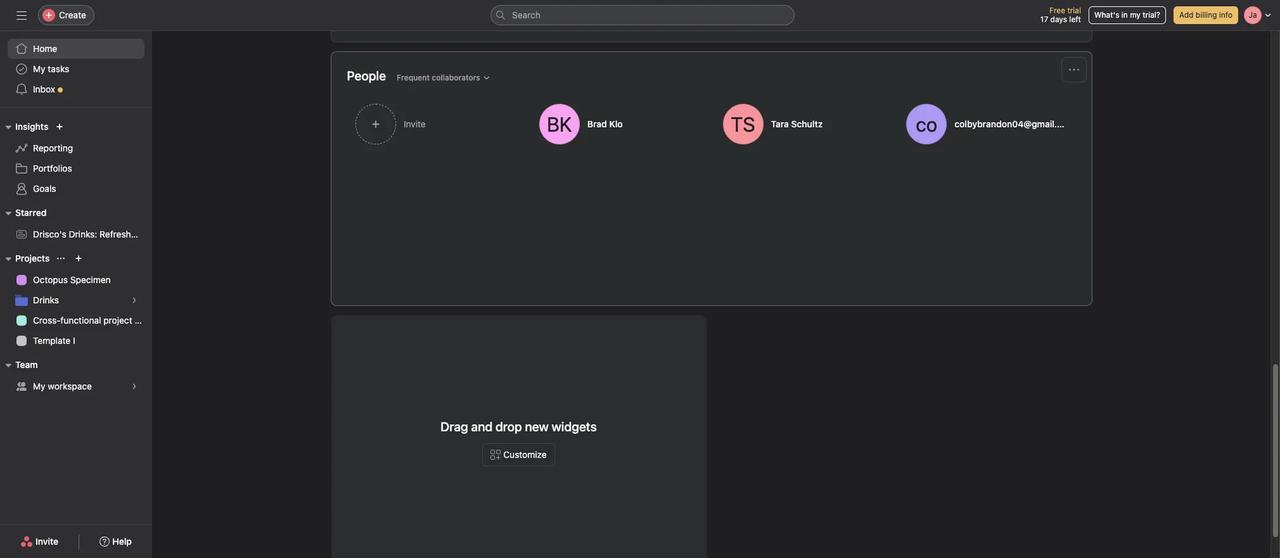 Task type: locate. For each thing, give the bounding box(es) containing it.
and
[[471, 420, 493, 434]]

0 vertical spatial invite
[[403, 119, 425, 129]]

new image
[[56, 123, 64, 131]]

team button
[[0, 357, 38, 373]]

starred
[[15, 207, 47, 218]]

my left tasks
[[33, 63, 45, 74]]

add billing info button
[[1174, 6, 1238, 24]]

octopus
[[33, 274, 68, 285]]

drinks
[[33, 295, 59, 305]]

project
[[103, 315, 132, 326]]

frequent
[[397, 73, 430, 82]]

i
[[73, 335, 75, 346]]

home
[[33, 43, 57, 54]]

portfolios link
[[8, 158, 144, 179]]

new project or portfolio image
[[75, 255, 83, 262]]

brad klo button
[[531, 96, 709, 152]]

create
[[59, 10, 86, 20]]

1 vertical spatial invite
[[36, 536, 58, 547]]

0 horizontal spatial invite
[[36, 536, 58, 547]]

1 vertical spatial my
[[33, 381, 45, 392]]

2 my from the top
[[33, 381, 45, 392]]

refreshment
[[100, 229, 152, 240]]

collaborators
[[432, 73, 480, 82]]

invite
[[403, 119, 425, 129], [36, 536, 58, 547]]

customize
[[503, 449, 547, 460]]

left
[[1069, 15, 1081, 24]]

my down team
[[33, 381, 45, 392]]

frequent collaborators
[[397, 73, 480, 82]]

my for my tasks
[[33, 63, 45, 74]]

drisco's drinks: refreshment recommendation link
[[8, 224, 226, 245]]

my inside global element
[[33, 63, 45, 74]]

invite button
[[12, 530, 67, 553]]

cross-functional project plan
[[33, 315, 152, 326]]

invite inside button
[[36, 536, 58, 547]]

frequent collaborators button
[[391, 69, 496, 87]]

recommendation
[[154, 229, 226, 240]]

portfolios
[[33, 163, 72, 174]]

my inside 'teams' element
[[33, 381, 45, 392]]

1 horizontal spatial invite
[[403, 119, 425, 129]]

search
[[512, 10, 541, 20]]

1 my from the top
[[33, 63, 45, 74]]

days
[[1050, 15, 1067, 24]]

drisco's drinks: refreshment recommendation
[[33, 229, 226, 240]]

tara schultz button
[[714, 96, 893, 152]]

show options, current sort, top image
[[57, 255, 65, 262]]

colbybrandon04@gmail.com
[[954, 119, 1075, 129]]

drag
[[441, 420, 468, 434]]

goals link
[[8, 179, 144, 199]]

projects element
[[0, 247, 152, 354]]

tara schultz
[[771, 119, 822, 129]]

my
[[33, 63, 45, 74], [33, 381, 45, 392]]

projects
[[15, 253, 50, 264]]

my tasks link
[[8, 59, 144, 79]]

17
[[1041, 15, 1048, 24]]

new widgets
[[525, 420, 597, 434]]

template i link
[[8, 331, 144, 351]]

0 vertical spatial my
[[33, 63, 45, 74]]

colbybrandon04@gmail.com button
[[898, 96, 1076, 152]]

my tasks
[[33, 63, 69, 74]]

free
[[1050, 6, 1065, 15]]

invite inside dropdown button
[[403, 119, 425, 129]]

workspace
[[48, 381, 92, 392]]

search button
[[491, 5, 795, 25]]



Task type: describe. For each thing, give the bounding box(es) containing it.
add billing info
[[1179, 10, 1233, 20]]

drag and drop new widgets
[[441, 420, 597, 434]]

my for my workspace
[[33, 381, 45, 392]]

add
[[1179, 10, 1194, 20]]

insights
[[15, 121, 48, 132]]

team
[[15, 359, 38, 370]]

starred element
[[0, 202, 226, 247]]

create button
[[38, 5, 94, 25]]

in
[[1122, 10, 1128, 20]]

people
[[347, 68, 386, 83]]

see details, drinks image
[[131, 297, 138, 304]]

help
[[112, 536, 132, 547]]

drinks link
[[8, 290, 144, 311]]

billing
[[1196, 10, 1217, 20]]

help button
[[91, 530, 140, 553]]

what's
[[1094, 10, 1119, 20]]

goals
[[33, 183, 56, 194]]

trial?
[[1143, 10, 1160, 20]]

template i
[[33, 335, 75, 346]]

inbox
[[33, 84, 55, 94]]

cross-
[[33, 315, 60, 326]]

brad klo
[[587, 119, 622, 129]]

global element
[[0, 31, 152, 107]]

search list box
[[491, 5, 795, 25]]

drinks:
[[69, 229, 97, 240]]

home link
[[8, 39, 144, 59]]

my
[[1130, 10, 1141, 20]]

invite button
[[347, 96, 526, 152]]

octopus specimen
[[33, 274, 111, 285]]

my workspace
[[33, 381, 92, 392]]

octopus specimen link
[[8, 270, 144, 290]]

projects button
[[0, 251, 50, 266]]

what's in my trial? button
[[1089, 6, 1166, 24]]

reporting
[[33, 143, 73, 153]]

drop
[[496, 420, 522, 434]]

my workspace link
[[8, 376, 144, 397]]

insights element
[[0, 115, 152, 202]]

functional
[[60, 315, 101, 326]]

actions image
[[1069, 65, 1079, 75]]

cross-functional project plan link
[[8, 311, 152, 331]]

info
[[1219, 10, 1233, 20]]

tasks
[[48, 63, 69, 74]]

hide sidebar image
[[16, 10, 27, 20]]

reporting link
[[8, 138, 144, 158]]

plan
[[135, 315, 152, 326]]

insights button
[[0, 119, 48, 134]]

specimen
[[70, 274, 111, 285]]

teams element
[[0, 354, 152, 399]]

customize button
[[482, 444, 555, 466]]

starred button
[[0, 205, 47, 221]]

template
[[33, 335, 71, 346]]

drisco's
[[33, 229, 66, 240]]

what's in my trial?
[[1094, 10, 1160, 20]]

trial
[[1067, 6, 1081, 15]]

free trial 17 days left
[[1041, 6, 1081, 24]]

inbox link
[[8, 79, 144, 99]]

see details, my workspace image
[[131, 383, 138, 390]]



Task type: vqa. For each thing, say whether or not it's contained in the screenshot.
Mark complete option inside the Share timeline with teammates cell's 'Task name' text field
no



